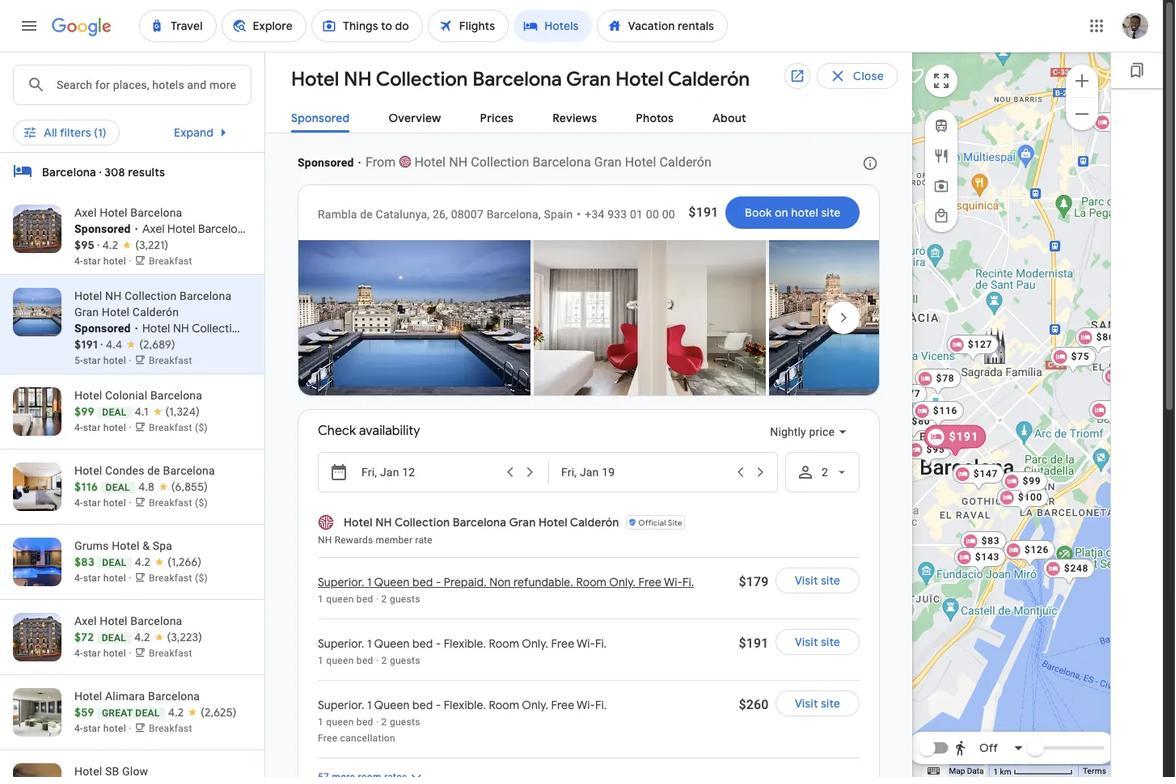 Task type: describe. For each thing, give the bounding box(es) containing it.
$191 link
[[924, 425, 987, 458]]

catalunya,
[[376, 208, 430, 221]]

$100 link
[[998, 488, 1050, 515]]

spa inside 'spa' button
[[540, 121, 560, 135]]

breakfast ($) for (6,855)
[[149, 498, 208, 509]]

check
[[318, 423, 356, 439]]

4-star hotel · for $83
[[74, 573, 134, 584]]

hotel · for $72
[[103, 648, 132, 660]]

wi- inside superior. 1 queen bed - prepaid. non refundable. room only. free wi-fi. 1 queen bed · 2 guests
[[664, 575, 683, 590]]

$101
[[1075, 408, 1100, 420]]

guests for $260
[[390, 717, 421, 728]]

queen for $179
[[374, 575, 410, 590]]

4- for $59
[[74, 724, 83, 735]]

all filters (1) button for sponsored 'tab'
[[13, 113, 120, 152]]

photo 1 image
[[299, 240, 531, 396]]

visit site button for $260
[[776, 691, 860, 717]]

axel hotel barcelona $72 deal
[[74, 615, 182, 645]]

all filters (1) button for hotel nh collection barcelona gran hotel calderón heading
[[13, 115, 120, 141]]

data
[[968, 767, 985, 776]]

photos list
[[299, 240, 1002, 414]]

all filters (1) inside filters form
[[44, 121, 107, 135]]

great
[[102, 708, 133, 719]]

1 vertical spatial axel
[[142, 222, 165, 236]]

4- or 5-star button
[[126, 115, 243, 141]]

1 4-star hotel · from the top
[[74, 256, 134, 267]]

photo 3 image
[[770, 240, 1002, 396]]

visit for $191
[[795, 635, 819, 650]]

$147
[[974, 468, 999, 480]]

$191 inside map region
[[950, 430, 979, 443]]

2 hotel · from the top
[[103, 355, 132, 367]]

4.2 for (3,221)
[[102, 238, 118, 253]]

expand button
[[155, 113, 253, 152]]

(2,625)
[[201, 706, 237, 720]]

book
[[745, 206, 772, 220]]

star down 'hotel colonial barcelona $99 deal'
[[83, 422, 101, 434]]

member
[[376, 535, 413, 546]]

$139
[[930, 377, 954, 388]]

price button
[[576, 115, 658, 141]]

gran inside heading
[[567, 67, 611, 91]]

only. inside superior. 1 queen bed - prepaid. non refundable. room only. free wi-fi. 1 queen bed · 2 guests
[[610, 575, 636, 590]]

price
[[810, 426, 835, 439]]

$75 link
[[1051, 347, 1097, 374]]

hotel alimara barcelona $59 great deal
[[74, 690, 200, 720]]

1 horizontal spatial $97 link
[[1052, 336, 1098, 364]]

superior. for $260
[[318, 698, 365, 713]]

close
[[854, 69, 885, 83]]

about
[[713, 111, 747, 125]]

room for $260
[[489, 698, 520, 713]]

nh rewards member rate
[[318, 535, 433, 546]]

visit for $179
[[795, 574, 819, 588]]

guests for $191
[[390, 656, 421, 667]]

4-star hotel · for $59
[[74, 724, 134, 735]]

4 breakfast from the top
[[149, 498, 192, 509]]

spa inside grums hotel & spa $83 deal
[[153, 540, 172, 553]]

0 horizontal spatial $97 link
[[888, 429, 934, 457]]

fi. for $260
[[596, 698, 607, 713]]

type
[[742, 121, 767, 135]]

26,
[[433, 208, 448, 221]]

$179
[[739, 575, 769, 590]]

1 00 from the left
[[647, 208, 660, 221]]

breakfast ($) for (1,266)
[[149, 573, 208, 584]]

property type
[[692, 121, 767, 135]]

clear image
[[274, 74, 294, 93]]

- for $179
[[436, 575, 441, 590]]

· inside superior. 1 queen bed - prepaid. non refundable. room only. free wi-fi. 1 queen bed · 2 guests
[[376, 594, 379, 605]]

4+ rating button
[[353, 115, 439, 141]]

2 inside the "superior. 1 queen bed - flexible. room only. free wi-fi. 1 queen bed · 2 guests free cancellation"
[[382, 717, 387, 728]]

refundable.
[[514, 575, 574, 590]]

4.2 for (2,625)
[[168, 706, 184, 720]]

2 00 from the left
[[663, 208, 676, 221]]

($) for (1,324)
[[195, 422, 208, 434]]

queen inside superior. 1 queen bed - prepaid. non refundable. room only. free wi-fi. 1 queen bed · 2 guests
[[326, 594, 354, 605]]

$126 link
[[1004, 540, 1056, 568]]

$126
[[1025, 544, 1050, 556]]

2 filters from the top
[[60, 125, 91, 140]]

filters form
[[13, 52, 795, 163]]

sponsored tab
[[291, 104, 350, 133]]

spa button
[[512, 115, 569, 141]]

zoom out map image
[[1073, 104, 1093, 123]]

site
[[668, 518, 683, 528]]

barcelona inside hotel nh collection barcelona gran hotel calderón heading
[[473, 67, 562, 91]]

all inside filters form
[[44, 121, 57, 135]]

la pedrera-casa milà image
[[927, 392, 946, 418]]

barcelona inside hotel condes de barcelona $116 deal
[[163, 465, 215, 477]]

visit site for $260
[[795, 697, 841, 711]]

barcelona inside 'hotel colonial barcelona $99 deal'
[[150, 389, 202, 402]]

only. for $191
[[522, 637, 549, 651]]

4.2 out of 5 stars from 2,625 reviews image
[[168, 705, 237, 721]]

star down $59
[[83, 724, 101, 735]]

$93
[[951, 433, 969, 445]]

star up grums
[[83, 498, 101, 509]]

4.2 out of 5 stars from 3,221 reviews image
[[102, 237, 169, 253]]

$95 inside axel hotel barcelona sponsored · axel hotel barcelona $95 ·
[[74, 238, 95, 253]]

$101 link
[[1054, 404, 1107, 432]]

2 all filters (1) from the top
[[44, 125, 107, 140]]

4.2 out of 5 stars from 1,266 reviews image
[[135, 554, 202, 571]]

hotel · for $99
[[103, 422, 132, 434]]

(2,689)
[[139, 337, 175, 352]]

nh inside heading
[[344, 67, 372, 91]]

1 km
[[994, 768, 1014, 777]]

check-in text field for check-out text field at bottom
[[362, 453, 500, 492]]

- for $191
[[436, 637, 441, 651]]

only. for $260
[[522, 698, 549, 713]]

barcelona inside hotel alimara barcelona $59 great deal
[[148, 690, 200, 703]]

+34
[[585, 208, 605, 221]]

(1) inside filters form
[[94, 121, 107, 135]]

expand
[[174, 125, 214, 140]]

$248 link
[[1044, 559, 1096, 586]]

barcelona inside axel hotel barcelona $72 deal
[[130, 615, 182, 628]]

1 site from the top
[[821, 206, 841, 220]]

wi- for $191
[[577, 637, 596, 651]]

book on hotel site
[[745, 206, 841, 220]]

terms link
[[1084, 767, 1107, 776]]

check availability
[[318, 423, 421, 439]]

barcelona · 308 results heading
[[42, 163, 165, 182]]

4- for $83
[[74, 573, 83, 584]]

availability
[[359, 423, 421, 439]]

4.4
[[106, 337, 122, 352]]

$116 link
[[913, 401, 965, 429]]

visit site button for $191
[[776, 630, 860, 656]]

$143
[[976, 552, 1001, 563]]

hotel condes de barcelona $116 deal
[[74, 465, 215, 494]]

queen for $260
[[374, 698, 410, 713]]

grums
[[74, 540, 109, 553]]

1 list item from the left
[[299, 240, 531, 400]]

$83 link
[[961, 531, 1007, 559]]

(1,266)
[[168, 555, 202, 570]]

5-star hotel ·
[[74, 355, 134, 367]]

rewards
[[335, 535, 373, 546]]

check-in text field for check-out text box
[[363, 64, 459, 101]]

$71
[[1111, 404, 1129, 416]]

7 breakfast from the top
[[149, 724, 192, 735]]

(1,324)
[[166, 405, 200, 419]]

nightly price
[[771, 426, 835, 439]]

2 inside filters form
[[710, 76, 716, 89]]

($) for (1,266)
[[195, 573, 208, 584]]

map data button
[[950, 766, 985, 778]]

4.2 for (3,223)
[[134, 630, 150, 645]]

5- inside popup button
[[183, 121, 195, 135]]

fi. inside superior. 1 queen bed - prepaid. non refundable. room only. free wi-fi. 1 queen bed · 2 guests
[[683, 575, 695, 590]]

on
[[775, 206, 789, 220]]

(3,221)
[[135, 238, 169, 253]]

$78
[[937, 373, 955, 384]]

($) for (6,855)
[[195, 498, 208, 509]]

$248
[[1065, 563, 1090, 574]]

star up 'hotel colonial barcelona $99 deal'
[[83, 355, 101, 367]]

· inside the "superior. 1 queen bed - flexible. room only. free wi-fi. 1 queen bed · 2 guests free cancellation"
[[376, 717, 379, 728]]

condes
[[105, 465, 145, 477]]

1 km button
[[989, 766, 1079, 778]]

official site
[[639, 518, 683, 528]]

queen for $191
[[326, 656, 354, 667]]

barcelona,
[[487, 208, 541, 221]]

star down axel hotel barcelona sponsored · axel hotel barcelona $95 ·
[[83, 256, 101, 267]]

prepaid.
[[444, 575, 487, 590]]

4-star hotel · for $99
[[74, 422, 134, 434]]

barcelona · 308 results
[[42, 165, 165, 180]]

axel for sponsored
[[74, 206, 97, 219]]

- for $260
[[436, 698, 441, 713]]

5 breakfast from the top
[[149, 573, 192, 584]]

calderón inside heading
[[668, 67, 750, 91]]

08007
[[451, 208, 484, 221]]

or
[[169, 121, 180, 135]]

$77
[[903, 388, 921, 399]]

deal for $59
[[135, 708, 160, 719]]

4.4 out of 5 stars from 2,689 reviews image
[[106, 337, 175, 353]]

1 breakfast from the top
[[149, 256, 192, 267]]

keyboard shortcuts image
[[928, 768, 940, 775]]

$72
[[74, 630, 94, 645]]

hotel nh collection barcelona gran hotel calderón inside heading
[[291, 67, 750, 91]]

1 vertical spatial hotel nh collection barcelona gran hotel calderón
[[415, 155, 712, 170]]

4- for $116
[[74, 498, 83, 509]]

collection inside heading
[[376, 67, 468, 91]]

from
[[366, 155, 396, 170]]

view larger map image
[[932, 71, 952, 91]]

superior. for $191
[[318, 637, 365, 651]]

$95 inside map region
[[927, 444, 946, 455]]

flexible. for $260
[[444, 698, 486, 713]]

4- for $99
[[74, 422, 83, 434]]

sponsored inside tab list
[[291, 111, 350, 125]]

$99 inside 'hotel colonial barcelona $99 deal'
[[74, 405, 95, 419]]

superior. 1 queen bed - flexible. room only. free wi-fi. 1 queen bed · 2 guests
[[318, 637, 607, 667]]

axel for $72
[[74, 615, 97, 628]]

$80 link
[[892, 412, 938, 439]]

4.8
[[138, 480, 154, 494]]

star inside popup button
[[195, 121, 216, 135]]



Task type: locate. For each thing, give the bounding box(es) containing it.
$191 down $116 "link"
[[950, 430, 979, 443]]

3 visit from the top
[[795, 697, 819, 711]]

1 visit site from the top
[[795, 574, 841, 588]]

property type button
[[665, 115, 795, 141]]

room down superior. 1 queen bed - flexible. room only. free wi-fi. 1 queen bed · 2 guests
[[489, 698, 520, 713]]

flexible. down superior. 1 queen bed - flexible. room only. free wi-fi. 1 queen bed · 2 guests
[[444, 698, 486, 713]]

close button
[[817, 63, 898, 89]]

2 vertical spatial hotel nh collection barcelona gran hotel calderón
[[344, 516, 620, 530]]

5- right or
[[183, 121, 195, 135]]

4-star hotel · down $72 at the bottom
[[74, 648, 134, 660]]

1 horizontal spatial $95
[[927, 444, 946, 455]]

axel hotel barcelona sponsored · axel hotel barcelona $95 ·
[[74, 206, 250, 253]]

4.2 inside 4.2 out of 5 stars from 1,266 reviews image
[[135, 555, 151, 570]]

2 superior. from the top
[[318, 637, 365, 651]]

6 hotel · from the top
[[103, 648, 132, 660]]

open in new tab image
[[790, 68, 806, 84]]

rate
[[415, 535, 433, 546]]

breakfast ($) for (1,324)
[[149, 422, 208, 434]]

5 hotel · from the top
[[103, 573, 132, 584]]

hotel · down axel hotel barcelona $72 deal
[[103, 648, 132, 660]]

nightly price button
[[758, 413, 861, 452]]

all filters (1) button
[[13, 113, 120, 152], [13, 115, 120, 141]]

guests inside superior. 1 queen bed - prepaid. non refundable. room only. free wi-fi. 1 queen bed · 2 guests
[[390, 594, 421, 605]]

($) down (1,324)
[[195, 422, 208, 434]]

breakfast down '4.2 out of 5 stars from 3,223 reviews' image
[[149, 648, 192, 660]]

- down superior. 1 queen bed - flexible. room only. free wi-fi. 1 queen bed · 2 guests
[[436, 698, 441, 713]]

4.2 left (2,625)
[[168, 706, 184, 720]]

hotel · down 4.2 out of 5 stars from 3,221 reviews image
[[103, 256, 132, 267]]

$260
[[739, 698, 769, 713]]

4.2 out of 5 stars from 3,223 reviews image
[[134, 630, 202, 646]]

1 vertical spatial wi-
[[577, 637, 596, 651]]

0 horizontal spatial $95
[[74, 238, 95, 253]]

$116 right $80
[[934, 405, 958, 416]]

1 vertical spatial 5-
[[74, 355, 83, 367]]

breakfast down the '4.2 out of 5 stars from 2,625 reviews' image in the bottom left of the page
[[149, 724, 192, 735]]

sponsored inside axel hotel barcelona sponsored · axel hotel barcelona $95 ·
[[74, 223, 131, 236]]

5 4-star hotel · from the top
[[74, 648, 134, 660]]

hotel · for spa
[[103, 573, 132, 584]]

1 horizontal spatial $116
[[934, 405, 958, 416]]

0 vertical spatial only.
[[610, 575, 636, 590]]

1 superior. from the top
[[318, 575, 365, 590]]

- inside superior. 1 queen bed - prepaid. non refundable. room only. free wi-fi. 1 queen bed · 2 guests
[[436, 575, 441, 590]]

4-star hotel · down grums hotel & spa $83 deal
[[74, 573, 134, 584]]

6 4-star hotel · from the top
[[74, 724, 134, 735]]

room down superior. 1 queen bed - prepaid. non refundable. room only. free wi-fi. 1 queen bed · 2 guests
[[489, 637, 520, 651]]

1 horizontal spatial 2 button
[[786, 452, 860, 493]]

1 ($) from the top
[[195, 422, 208, 434]]

0 vertical spatial check-in text field
[[363, 64, 459, 101]]

0 vertical spatial $97 link
[[1052, 336, 1098, 364]]

wi- inside superior. 1 queen bed - flexible. room only. free wi-fi. 1 queen bed · 2 guests
[[577, 637, 596, 651]]

1 all filters (1) from the top
[[44, 121, 107, 135]]

breakfast ($) down (1,324)
[[149, 422, 208, 434]]

$191 inside "hotel nh collection barcelona gran hotel calderón sponsored · hotel nh collection barcelona gran hotel calderón $191 ·"
[[74, 337, 98, 352]]

check-in text field down availability
[[362, 453, 500, 492]]

1 vertical spatial superior.
[[318, 637, 365, 651]]

$97 link
[[1052, 336, 1098, 364], [888, 429, 934, 457]]

queen inside the "superior. 1 queen bed - flexible. room only. free wi-fi. 1 queen bed · 2 guests free cancellation"
[[374, 698, 410, 713]]

2 queen from the top
[[326, 656, 354, 667]]

queen
[[326, 594, 354, 605], [326, 656, 354, 667], [326, 717, 354, 728]]

nh left rewards
[[318, 535, 332, 546]]

2 4-star hotel · from the top
[[74, 422, 134, 434]]

3 visit site button from the top
[[776, 691, 860, 717]]

4-star hotel · down 4.2 out of 5 stars from 3,221 reviews image
[[74, 256, 134, 267]]

($) down (6,855)
[[195, 498, 208, 509]]

breakfast down (2,689) at the top left of page
[[149, 355, 192, 367]]

pool button
[[445, 115, 506, 141]]

(6,855)
[[171, 480, 208, 494]]

1 all from the top
[[44, 121, 57, 135]]

tab list containing sponsored
[[265, 98, 913, 134]]

4.2 inside 4.2 out of 5 stars from 3,221 reviews image
[[102, 238, 118, 253]]

hotel · for $59
[[103, 724, 132, 735]]

hotel · down 'hotel colonial barcelona $99 deal'
[[103, 422, 132, 434]]

photo 2 image
[[534, 240, 766, 396]]

2 inside superior. 1 queen bed - flexible. room only. free wi-fi. 1 queen bed · 2 guests
[[382, 656, 387, 667]]

0 horizontal spatial $83
[[74, 555, 95, 570]]

hotel nh collection barcelona gran hotel calderón up prices
[[291, 67, 750, 91]]

hotel nh collection barcelona gran hotel calderón sponsored · hotel nh collection barcelona gran hotel calderón $191 ·
[[74, 290, 410, 352]]

queen for $191
[[374, 637, 410, 651]]

2 vertical spatial visit site button
[[776, 691, 860, 717]]

0 vertical spatial $99
[[74, 405, 95, 419]]

1 vertical spatial spa
[[153, 540, 172, 553]]

hotel inside hotel condes de barcelona $116 deal
[[74, 465, 102, 477]]

site for $260
[[821, 697, 841, 711]]

$95 left 4.2 out of 5 stars from 3,221 reviews image
[[74, 238, 95, 253]]

1 horizontal spatial $99
[[1023, 475, 1042, 487]]

0 horizontal spatial $116
[[74, 480, 98, 494]]

2 vertical spatial room
[[489, 698, 520, 713]]

2 all filters (1) button from the top
[[13, 115, 120, 141]]

axel up $72 at the bottom
[[74, 615, 97, 628]]

list item
[[299, 240, 531, 400], [534, 240, 766, 400], [770, 240, 1002, 400]]

flexible. down prepaid.
[[444, 637, 486, 651]]

$97 down $80
[[909, 433, 928, 445]]

$71 link
[[1090, 400, 1136, 428]]

0 vertical spatial visit site
[[795, 574, 841, 588]]

$116 up grums
[[74, 480, 98, 494]]

2 vertical spatial visit site
[[795, 697, 841, 711]]

0 horizontal spatial 2 button
[[673, 63, 748, 102]]

2 flexible. from the top
[[444, 698, 486, 713]]

1 vertical spatial queen
[[326, 656, 354, 667]]

1 vertical spatial de
[[147, 465, 160, 477]]

next image
[[825, 299, 864, 337]]

1 horizontal spatial $83
[[982, 535, 1001, 547]]

visit site button for $179
[[776, 568, 860, 594]]

1 vertical spatial 2 button
[[786, 452, 860, 493]]

1 horizontal spatial de
[[360, 208, 373, 221]]

2 (1) from the top
[[94, 125, 107, 140]]

rambla
[[318, 208, 357, 221]]

$77 link
[[882, 384, 928, 412]]

spa right & on the bottom of page
[[153, 540, 172, 553]]

$83 inside map region
[[982, 535, 1001, 547]]

nh
[[344, 67, 372, 91], [449, 155, 468, 170], [105, 290, 122, 303], [173, 321, 189, 336], [376, 516, 392, 530], [318, 535, 332, 546]]

site for $179
[[821, 574, 841, 588]]

2 ($) from the top
[[195, 498, 208, 509]]

0 horizontal spatial list item
[[299, 240, 531, 400]]

2 check-in text field from the top
[[362, 453, 500, 492]]

-
[[436, 575, 441, 590], [436, 637, 441, 651], [436, 698, 441, 713]]

check-in text field inside filters form
[[363, 64, 459, 101]]

0 vertical spatial 5-
[[183, 121, 195, 135]]

queen inside superior. 1 queen bed - flexible. room only. free wi-fi. 1 queen bed · 2 guests
[[326, 656, 354, 667]]

4+ rating
[[381, 121, 429, 135]]

deal down alimara
[[135, 708, 160, 719]]

1 vertical spatial only.
[[522, 637, 549, 651]]

4- inside popup button
[[154, 121, 166, 135]]

nh down pool button
[[449, 155, 468, 170]]

results
[[128, 165, 165, 180]]

0 vertical spatial flexible.
[[444, 637, 486, 651]]

$147 link
[[953, 464, 1005, 492]]

fi. inside the "superior. 1 queen bed - flexible. room only. free wi-fi. 1 queen bed · 2 guests free cancellation"
[[596, 698, 607, 713]]

superior.
[[318, 575, 365, 590], [318, 637, 365, 651], [318, 698, 365, 713]]

hotel inside axel hotel barcelona $72 deal
[[100, 615, 128, 628]]

filters
[[60, 121, 91, 135], [60, 125, 91, 140]]

1 vertical spatial ($)
[[195, 498, 208, 509]]

0 vertical spatial breakfast ($)
[[149, 422, 208, 434]]

2 button up about
[[673, 63, 748, 102]]

$100
[[1019, 492, 1043, 503]]

0 vertical spatial queen
[[374, 575, 410, 590]]

2 all from the top
[[44, 125, 57, 140]]

·
[[358, 156, 362, 169], [135, 223, 138, 236], [97, 238, 100, 253], [135, 322, 138, 335], [101, 337, 103, 352], [376, 594, 379, 605], [376, 656, 379, 667], [376, 717, 379, 728]]

guests inside superior. 1 queen bed - flexible. room only. free wi-fi. 1 queen bed · 2 guests
[[390, 656, 421, 667]]

star down $72 at the bottom
[[83, 648, 101, 660]]

nh up sponsored 'tab'
[[344, 67, 372, 91]]

3 hotel · from the top
[[103, 422, 132, 434]]

2 vertical spatial axel
[[74, 615, 97, 628]]

5- up 'hotel colonial barcelona $99 deal'
[[74, 355, 83, 367]]

spa down check-out text box
[[540, 121, 560, 135]]

all
[[44, 121, 57, 135], [44, 125, 57, 140]]

deal down condes
[[106, 482, 130, 494]]

1 guests from the top
[[390, 594, 421, 605]]

hotel ·
[[103, 256, 132, 267], [103, 355, 132, 367], [103, 422, 132, 434], [103, 498, 132, 509], [103, 573, 132, 584], [103, 648, 132, 660], [103, 724, 132, 735]]

Check-out text field
[[520, 64, 618, 101]]

flexible. inside the "superior. 1 queen bed - flexible. room only. free wi-fi. 1 queen bed · 2 guests free cancellation"
[[444, 698, 486, 713]]

superior. 1 queen bed - flexible. room only. free wi-fi. 1 queen bed · 2 guests free cancellation
[[318, 698, 607, 745]]

deal down grums
[[102, 558, 127, 569]]

0 vertical spatial $83
[[982, 535, 1001, 547]]

1 horizontal spatial spa
[[540, 121, 560, 135]]

- inside the "superior. 1 queen bed - flexible. room only. free wi-fi. 1 queen bed · 2 guests free cancellation"
[[436, 698, 441, 713]]

3 4-star hotel · from the top
[[74, 498, 134, 509]]

hotel · down great
[[103, 724, 132, 735]]

Check-in text field
[[363, 64, 459, 101], [362, 453, 500, 492]]

Check-out text field
[[562, 453, 731, 492]]

2 breakfast ($) from the top
[[149, 498, 208, 509]]

$116
[[934, 405, 958, 416], [74, 480, 98, 494]]

wi-
[[664, 575, 683, 590], [577, 637, 596, 651], [577, 698, 596, 713]]

2 vertical spatial queen
[[326, 717, 354, 728]]

4.8 out of 5 stars from 6,855 reviews image
[[138, 479, 208, 495]]

4.2 inside the '4.2 out of 5 stars from 2,625 reviews' image
[[168, 706, 184, 720]]

hotel · down grums hotel & spa $83 deal
[[103, 573, 132, 584]]

0 vertical spatial 2 button
[[673, 63, 748, 102]]

4.2 down & on the bottom of page
[[135, 555, 151, 570]]

hotel · down "4.4"
[[103, 355, 132, 367]]

sponsored
[[291, 111, 350, 125], [298, 156, 354, 169], [74, 223, 131, 236], [74, 322, 131, 335]]

only.
[[610, 575, 636, 590], [522, 637, 549, 651], [522, 698, 549, 713]]

4.2 left (3,223)
[[134, 630, 150, 645]]

superior. inside superior. 1 queen bed - flexible. room only. free wi-fi. 1 queen bed · 2 guests
[[318, 637, 365, 651]]

4- for $72
[[74, 648, 83, 660]]

0 horizontal spatial de
[[147, 465, 160, 477]]

visit site
[[795, 574, 841, 588], [795, 635, 841, 650], [795, 697, 841, 711]]

2 vertical spatial breakfast ($)
[[149, 573, 208, 584]]

deal
[[102, 407, 127, 418], [106, 482, 130, 494], [102, 558, 127, 569], [102, 633, 126, 644], [135, 708, 160, 719]]

deal for barcelona
[[106, 482, 130, 494]]

de right rambla
[[360, 208, 373, 221]]

$116 inside "link"
[[934, 405, 958, 416]]

room
[[577, 575, 607, 590], [489, 637, 520, 651], [489, 698, 520, 713]]

1 vertical spatial breakfast ($)
[[149, 498, 208, 509]]

0 vertical spatial spa
[[540, 121, 560, 135]]

$99 inside map region
[[1023, 475, 1042, 487]]

breakfast ($) down 4.8 out of 5 stars from 6,855 reviews image
[[149, 498, 208, 509]]

queen inside superior. 1 queen bed - flexible. room only. free wi-fi. 1 queen bed · 2 guests
[[374, 637, 410, 651]]

superior. 1 queen bed - prepaid. non refundable. room only. free wi-fi. 1 queen bed · 2 guests
[[318, 575, 695, 605]]

1 queen from the top
[[374, 575, 410, 590]]

2 vertical spatial wi-
[[577, 698, 596, 713]]

2 site from the top
[[821, 574, 841, 588]]

1 vertical spatial -
[[436, 637, 441, 651]]

$97 left '$86'
[[1073, 340, 1091, 352]]

1 horizontal spatial list item
[[534, 240, 766, 400]]

4.2 inside '4.2 out of 5 stars from 3,223 reviews' image
[[134, 630, 150, 645]]

breakfast down 4.1 out of 5 stars from 1,324 reviews image
[[149, 422, 192, 434]]

star down grums
[[83, 573, 101, 584]]

guests inside the "superior. 1 queen bed - flexible. room only. free wi-fi. 1 queen bed · 2 guests free cancellation"
[[390, 717, 421, 728]]

4-star hotel · down colonial on the bottom of the page
[[74, 422, 134, 434]]

2 breakfast from the top
[[149, 355, 192, 367]]

Search for places, hotels and more text field
[[56, 66, 251, 104]]

room right refundable.
[[577, 575, 607, 590]]

0 vertical spatial superior.
[[318, 575, 365, 590]]

$191 left book
[[689, 205, 719, 220]]

1 vertical spatial visit site
[[795, 635, 841, 650]]

1 hotel · from the top
[[103, 256, 132, 267]]

$83 down grums
[[74, 555, 95, 570]]

$75
[[1072, 351, 1090, 362]]

hotel inside hotel alimara barcelona $59 great deal
[[74, 690, 102, 703]]

nh up "4.4"
[[105, 290, 122, 303]]

site for $191
[[821, 635, 841, 650]]

photos
[[636, 111, 674, 125]]

4.1 out of 5 stars from 1,324 reviews image
[[135, 404, 200, 420]]

1 vertical spatial guests
[[390, 656, 421, 667]]

non
[[490, 575, 511, 590]]

0 vertical spatial guests
[[390, 594, 421, 605]]

$59
[[74, 706, 94, 720]]

1 vertical spatial visit site button
[[776, 630, 860, 656]]

spain
[[544, 208, 573, 221]]

2 horizontal spatial list item
[[770, 240, 1002, 400]]

1 vertical spatial $97
[[909, 433, 928, 445]]

01
[[630, 208, 644, 221]]

rambla de catalunya, 26, 08007 barcelona, spain • +34 933 01 00 00
[[318, 208, 676, 221]]

overview
[[389, 111, 442, 125]]

0 vertical spatial $116
[[934, 405, 958, 416]]

4-star hotel · for $72
[[74, 648, 134, 660]]

- inside superior. 1 queen bed - flexible. room only. free wi-fi. 1 queen bed · 2 guests
[[436, 637, 441, 651]]

breakfast down (3,221)
[[149, 256, 192, 267]]

main menu image
[[19, 16, 39, 36]]

deal down colonial on the bottom of the page
[[102, 407, 127, 418]]

1 vertical spatial $83
[[74, 555, 95, 570]]

$99 up $100
[[1023, 475, 1042, 487]]

breakfast ($) down (1,266)
[[149, 573, 208, 584]]

$191 up 5-star hotel ·
[[74, 337, 98, 352]]

gran
[[567, 67, 611, 91], [595, 155, 622, 170], [74, 306, 99, 319], [303, 321, 329, 336], [509, 516, 536, 530]]

$125
[[313, 121, 337, 135]]

$127 link
[[948, 335, 1000, 362]]

7 hotel · from the top
[[103, 724, 132, 735]]

3 ($) from the top
[[195, 573, 208, 584]]

3 site from the top
[[821, 635, 841, 650]]

superior. inside the "superior. 1 queen bed - flexible. room only. free wi-fi. 1 queen bed · 2 guests free cancellation"
[[318, 698, 365, 713]]

0 vertical spatial visit site button
[[776, 568, 860, 594]]

0 vertical spatial axel
[[74, 206, 97, 219]]

hotel nh collection barcelona gran hotel calderón down 'spa' button
[[415, 155, 712, 170]]

3 breakfast from the top
[[149, 422, 192, 434]]

$83
[[982, 535, 1001, 547], [74, 555, 95, 570]]

visit site for $191
[[795, 635, 841, 650]]

($) down (1,266)
[[195, 573, 208, 584]]

0 horizontal spatial 00
[[647, 208, 660, 221]]

wi- inside the "superior. 1 queen bed - flexible. room only. free wi-fi. 1 queen bed · 2 guests free cancellation"
[[577, 698, 596, 713]]

map region
[[882, 0, 1176, 778]]

4.2 for (1,266)
[[135, 555, 151, 570]]

nh up nh rewards member rate
[[376, 516, 392, 530]]

fi. for $191
[[596, 637, 607, 651]]

hotel nh collection barcelona gran hotel calderón up 'rate'
[[344, 516, 620, 530]]

2 vertical spatial visit
[[795, 697, 819, 711]]

2 visit from the top
[[795, 635, 819, 650]]

fi.
[[683, 575, 695, 590], [596, 637, 607, 651], [596, 698, 607, 713]]

4 4-star hotel · from the top
[[74, 573, 134, 584]]

star right or
[[195, 121, 216, 135]]

1 vertical spatial check-in text field
[[362, 453, 500, 492]]

free
[[639, 575, 662, 590], [552, 637, 575, 651], [552, 698, 575, 713], [318, 733, 338, 745]]

only. inside the "superior. 1 queen bed - flexible. room only. free wi-fi. 1 queen bed · 2 guests free cancellation"
[[522, 698, 549, 713]]

colonial
[[105, 389, 147, 402]]

queen inside superior. 1 queen bed - prepaid. non refundable. room only. free wi-fi. 1 queen bed · 2 guests
[[374, 575, 410, 590]]

0 vertical spatial ($)
[[195, 422, 208, 434]]

nh up (2,689) at the top left of page
[[173, 321, 189, 336]]

3 guests from the top
[[390, 717, 421, 728]]

$95 link
[[906, 440, 952, 467]]

deal inside grums hotel & spa $83 deal
[[102, 558, 127, 569]]

breakfast
[[149, 256, 192, 267], [149, 355, 192, 367], [149, 422, 192, 434], [149, 498, 192, 509], [149, 573, 192, 584], [149, 648, 192, 660], [149, 724, 192, 735]]

2 list item from the left
[[534, 240, 766, 400]]

3 superior. from the top
[[318, 698, 365, 713]]

2 inside superior. 1 queen bed - prepaid. non refundable. room only. free wi-fi. 1 queen bed · 2 guests
[[382, 594, 387, 605]]

4.2 left (3,221)
[[102, 238, 118, 253]]

933
[[608, 208, 628, 221]]

3 queen from the top
[[374, 698, 410, 713]]

0 vertical spatial visit
[[795, 574, 819, 588]]

1 all filters (1) button from the top
[[13, 113, 120, 152]]

deal inside 'hotel colonial barcelona $99 deal'
[[102, 407, 127, 418]]

0 vertical spatial fi.
[[683, 575, 695, 590]]

0 vertical spatial $97
[[1073, 340, 1091, 352]]

0 vertical spatial wi-
[[664, 575, 683, 590]]

sponsored inside "hotel nh collection barcelona gran hotel calderón sponsored · hotel nh collection barcelona gran hotel calderón $191 ·"
[[74, 322, 131, 335]]

wi- for $260
[[577, 698, 596, 713]]

3 queen from the top
[[326, 717, 354, 728]]

· inside superior. 1 queen bed - flexible. room only. free wi-fi. 1 queen bed · 2 guests
[[376, 656, 379, 667]]

0 vertical spatial queen
[[326, 594, 354, 605]]

de up 4.8
[[147, 465, 160, 477]]

deal right $72 at the bottom
[[102, 633, 126, 644]]

hotel · for barcelona
[[103, 498, 132, 509]]

4 hotel · from the top
[[103, 498, 132, 509]]

- left prepaid.
[[436, 575, 441, 590]]

0 vertical spatial $95
[[74, 238, 95, 253]]

zoom in map image
[[1073, 71, 1093, 90]]

2 - from the top
[[436, 637, 441, 651]]

1 (1) from the top
[[94, 121, 107, 135]]

4 site from the top
[[821, 697, 841, 711]]

1 flexible. from the top
[[444, 637, 486, 651]]

1 visit from the top
[[795, 574, 819, 588]]

deal inside hotel alimara barcelona $59 great deal
[[135, 708, 160, 719]]

visit for $260
[[795, 697, 819, 711]]

hotel colonial barcelona $99 deal
[[74, 389, 202, 419]]

2 visit site from the top
[[795, 635, 841, 650]]

2 vertical spatial queen
[[374, 698, 410, 713]]

1 vertical spatial $95
[[927, 444, 946, 455]]

km
[[1001, 768, 1012, 777]]

2 vertical spatial ($)
[[195, 573, 208, 584]]

axel down barcelona · 308
[[74, 206, 97, 219]]

3 breakfast ($) from the top
[[149, 573, 208, 584]]

visit site for $179
[[795, 574, 841, 588]]

check-in text field up overview
[[363, 64, 459, 101]]

$83 inside grums hotel & spa $83 deal
[[74, 555, 95, 570]]

$95 left $93
[[927, 444, 946, 455]]

4-
[[154, 121, 166, 135], [74, 256, 83, 267], [74, 422, 83, 434], [74, 498, 83, 509], [74, 573, 83, 584], [74, 648, 83, 660], [74, 724, 83, 735]]

barcelona · 308
[[42, 165, 125, 180]]

fi. inside superior. 1 queen bed - flexible. room only. free wi-fi. 1 queen bed · 2 guests
[[596, 637, 607, 651]]

3 list item from the left
[[770, 240, 1002, 400]]

room inside superior. 1 queen bed - flexible. room only. free wi-fi. 1 queen bed · 2 guests
[[489, 637, 520, 651]]

0 vertical spatial de
[[360, 208, 373, 221]]

nightly
[[771, 426, 807, 439]]

1 vertical spatial $97 link
[[888, 429, 934, 457]]

1 vertical spatial $99
[[1023, 475, 1042, 487]]

hotel nh collection barcelona gran hotel calderón heading
[[278, 65, 750, 92]]

1 breakfast ($) from the top
[[149, 422, 208, 434]]

2 button down the "price"
[[786, 452, 860, 493]]

superior. for $179
[[318, 575, 365, 590]]

hotel · down condes
[[103, 498, 132, 509]]

2 vertical spatial -
[[436, 698, 441, 713]]

1 horizontal spatial 00
[[663, 208, 676, 221]]

hotel inside grums hotel & spa $83 deal
[[112, 540, 140, 553]]

0 horizontal spatial $99
[[74, 405, 95, 419]]

3 visit site from the top
[[795, 697, 841, 711]]

hotel nh collection barcelona gran hotel calderón
[[291, 67, 750, 91], [415, 155, 712, 170], [344, 516, 620, 530]]

flexible. for $191
[[444, 637, 486, 651]]

1 horizontal spatial 5-
[[183, 121, 195, 135]]

$143 link
[[955, 547, 1007, 575]]

1 horizontal spatial $97
[[1073, 340, 1091, 352]]

$191 up $260
[[739, 636, 769, 651]]

$191
[[689, 205, 719, 220], [74, 337, 98, 352], [950, 430, 979, 443], [739, 636, 769, 651]]

site
[[821, 206, 841, 220], [821, 574, 841, 588], [821, 635, 841, 650], [821, 697, 841, 711]]

0 horizontal spatial $97
[[909, 433, 928, 445]]

2 vertical spatial guests
[[390, 717, 421, 728]]

tab list
[[265, 98, 913, 134]]

$86 link
[[1076, 327, 1122, 355]]

1 vertical spatial queen
[[374, 637, 410, 651]]

axel up (3,221)
[[142, 222, 165, 236]]

deal inside hotel condes de barcelona $116 deal
[[106, 482, 130, 494]]

$83 up $143
[[982, 535, 1001, 547]]

1 inside button
[[994, 768, 999, 777]]

1 check-in text field from the top
[[363, 64, 459, 101]]

only. inside superior. 1 queen bed - flexible. room only. free wi-fi. 1 queen bed · 2 guests
[[522, 637, 549, 651]]

free inside superior. 1 queen bed - prepaid. non refundable. room only. free wi-fi. 1 queen bed · 2 guests
[[639, 575, 662, 590]]

hotel nh collection barcelona gran hotel calderón image
[[399, 155, 412, 170]]

2 queen from the top
[[374, 637, 410, 651]]

6 breakfast from the top
[[149, 648, 192, 660]]

$86
[[1097, 331, 1116, 343]]

1 vertical spatial flexible.
[[444, 698, 486, 713]]

room for $191
[[489, 637, 520, 651]]

3 - from the top
[[436, 698, 441, 713]]

2 vertical spatial superior.
[[318, 698, 365, 713]]

2 vertical spatial fi.
[[596, 698, 607, 713]]

de inside hotel condes de barcelona $116 deal
[[147, 465, 160, 477]]

4- or 5-star
[[154, 121, 216, 135]]

breakfast down 4.8 out of 5 stars from 6,855 reviews image
[[149, 498, 192, 509]]

0 horizontal spatial 5-
[[74, 355, 83, 367]]

4-star hotel · down condes
[[74, 498, 134, 509]]

1 filters from the top
[[60, 121, 91, 135]]

off button
[[951, 729, 1030, 768]]

queen inside the "superior. 1 queen bed - flexible. room only. free wi-fi. 1 queen bed · 2 guests free cancellation"
[[326, 717, 354, 728]]

superior. inside superior. 1 queen bed - prepaid. non refundable. room only. free wi-fi. 1 queen bed · 2 guests
[[318, 575, 365, 590]]

0 vertical spatial room
[[577, 575, 607, 590]]

4-star hotel · for $116
[[74, 498, 134, 509]]

grums hotel & spa $83 deal
[[74, 540, 172, 570]]

2 guests from the top
[[390, 656, 421, 667]]

1 - from the top
[[436, 575, 441, 590]]

$99 down 5-star hotel ·
[[74, 405, 95, 419]]

queen for $260
[[326, 717, 354, 728]]

prices
[[480, 111, 514, 125]]

2 vertical spatial only.
[[522, 698, 549, 713]]

- up the "superior. 1 queen bed - flexible. room only. free wi-fi. 1 queen bed · 2 guests free cancellation"
[[436, 637, 441, 651]]

0 vertical spatial -
[[436, 575, 441, 590]]

2 visit site button from the top
[[776, 630, 860, 656]]

1 vertical spatial visit
[[795, 635, 819, 650]]

room inside superior. 1 queen bed - prepaid. non refundable. room only. free wi-fi. 1 queen bed · 2 guests
[[577, 575, 607, 590]]

axel inside axel hotel barcelona $72 deal
[[74, 615, 97, 628]]

1 vertical spatial $116
[[74, 480, 98, 494]]

flexible. inside superior. 1 queen bed - flexible. room only. free wi-fi. 1 queen bed · 2 guests
[[444, 637, 486, 651]]

$93 link
[[930, 429, 976, 457]]

1 visit site button from the top
[[776, 568, 860, 594]]

room inside the "superior. 1 queen bed - flexible. room only. free wi-fi. 1 queen bed · 2 guests free cancellation"
[[489, 698, 520, 713]]

1 queen from the top
[[326, 594, 354, 605]]

breakfast down 4.2 out of 5 stars from 1,266 reviews image
[[149, 573, 192, 584]]

$116 inside hotel condes de barcelona $116 deal
[[74, 480, 98, 494]]

1 vertical spatial room
[[489, 637, 520, 651]]

(3,223)
[[167, 630, 202, 645]]

hotel inside 'hotel colonial barcelona $99 deal'
[[74, 389, 102, 402]]

filters inside form
[[60, 121, 91, 135]]

free inside superior. 1 queen bed - flexible. room only. free wi-fi. 1 queen bed · 2 guests
[[552, 637, 575, 651]]

under
[[277, 121, 310, 135]]

0 vertical spatial hotel nh collection barcelona gran hotel calderón
[[291, 67, 750, 91]]

deal inside axel hotel barcelona $72 deal
[[102, 633, 126, 644]]

deal for spa
[[102, 558, 127, 569]]

terms
[[1084, 767, 1107, 776]]

1 vertical spatial fi.
[[596, 637, 607, 651]]

0 horizontal spatial spa
[[153, 540, 172, 553]]

4-star hotel · down great
[[74, 724, 134, 735]]



Task type: vqa. For each thing, say whether or not it's contained in the screenshot.
the middle Norwood
no



